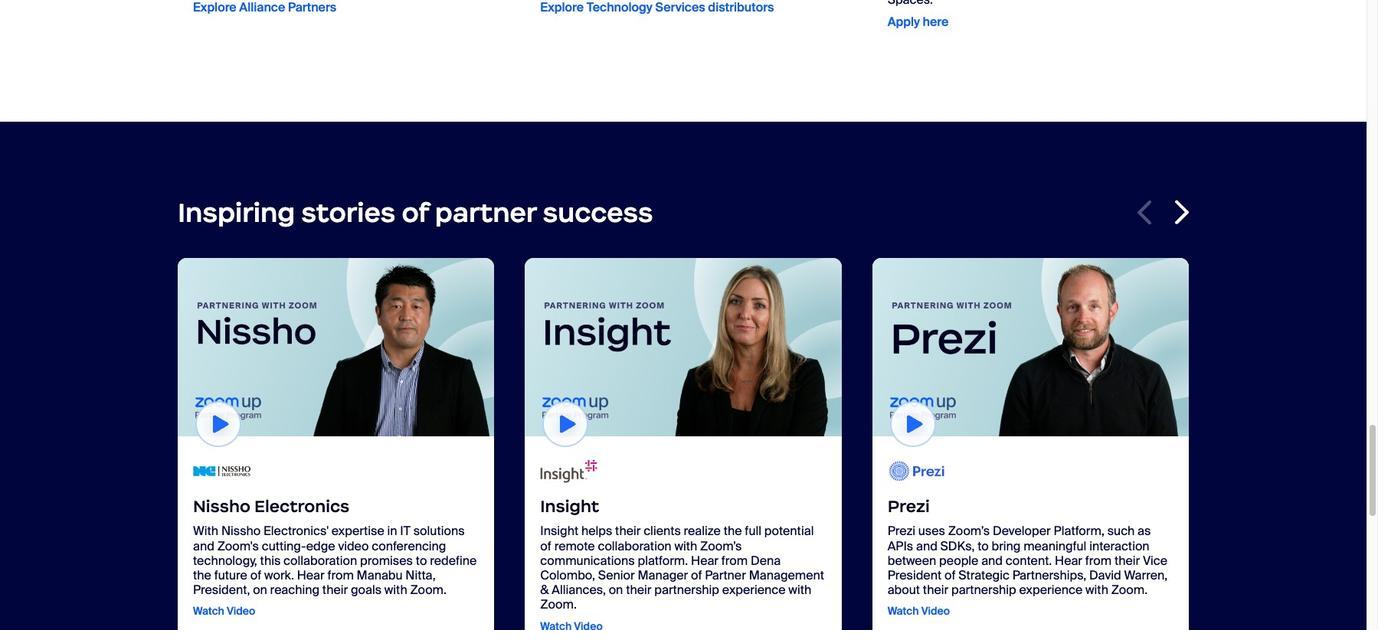 Task type: vqa. For each thing, say whether or not it's contained in the screenshot.
discover partner solutions
no



Task type: describe. For each thing, give the bounding box(es) containing it.
as
[[1138, 524, 1151, 540]]

zoom. for nissho electronics
[[410, 583, 447, 599]]

future
[[214, 568, 247, 584]]

colombo,
[[540, 568, 595, 584]]

partnership inside insight helps their clients realize the full potential of remote collaboration with zoom's communications platform. hear from dena colombo, senior manager of partner management & alliances, on their partnership experience with zoom.
[[655, 583, 719, 599]]

partnership inside prezi uses zoom's developer platform, such as apis and sdks, to bring meaningful interaction between people and content. hear from their vice president of strategic partnerships, david warren, about their partnership experience with zoom. watch video
[[952, 583, 1017, 599]]

prezi image
[[872, 258, 1189, 437]]

with
[[193, 524, 218, 540]]

their right helps
[[615, 524, 641, 540]]

prezi for prezi
[[888, 497, 930, 518]]

apply here
[[888, 14, 949, 30]]

from inside "with nissho electronics' expertise in it solutions and zoom's cutting-edge video conferencing technology, this collaboration promises to redefine the future of work. hear from manabu nitta, president, on reaching their goals with zoom. watch video"
[[327, 568, 354, 584]]

partnerships,
[[1013, 568, 1087, 584]]

1 horizontal spatial and
[[916, 538, 938, 554]]

it
[[400, 524, 411, 540]]

of left partner
[[691, 568, 702, 584]]

prezi for prezi uses zoom's developer platform, such as apis and sdks, to bring meaningful interaction between people and content. hear from their vice president of strategic partnerships, david warren, about their partnership experience with zoom. watch video
[[888, 524, 916, 540]]

clients
[[644, 524, 681, 540]]

nitta,
[[406, 568, 436, 584]]

zoom. for prezi
[[1112, 583, 1148, 599]]

experience inside prezi uses zoom's developer platform, such as apis and sdks, to bring meaningful interaction between people and content. hear from their vice president of strategic partnerships, david warren, about their partnership experience with zoom. watch video
[[1019, 583, 1083, 599]]

remote
[[554, 538, 595, 554]]

collaboration inside insight helps their clients realize the full potential of remote collaboration with zoom's communications platform. hear from dena colombo, senior manager of partner management & alliances, on their partnership experience with zoom.
[[598, 538, 672, 554]]

bring
[[992, 538, 1021, 554]]

carousel navigation element
[[1138, 192, 1201, 235]]

on inside "with nissho electronics' expertise in it solutions and zoom's cutting-edge video conferencing technology, this collaboration promises to redefine the future of work. hear from manabu nitta, president, on reaching their goals with zoom. watch video"
[[253, 583, 267, 599]]

from inside insight helps their clients realize the full potential of remote collaboration with zoom's communications platform. hear from dena colombo, senior manager of partner management & alliances, on their partnership experience with zoom.
[[722, 553, 748, 569]]

cutting-
[[262, 538, 306, 554]]

dena
[[751, 553, 781, 569]]

insight for insight helps their clients realize the full potential of remote collaboration with zoom's communications platform. hear from dena colombo, senior manager of partner management & alliances, on their partnership experience with zoom.
[[540, 524, 579, 540]]

partner
[[705, 568, 746, 584]]

success
[[543, 196, 653, 230]]

nissho inside "with nissho electronics' expertise in it solutions and zoom's cutting-edge video conferencing technology, this collaboration promises to redefine the future of work. hear from manabu nitta, president, on reaching their goals with zoom. watch video"
[[221, 524, 261, 540]]

work.
[[264, 568, 294, 584]]

&
[[540, 583, 549, 599]]

from inside prezi uses zoom's developer platform, such as apis and sdks, to bring meaningful interaction between people and content. hear from their vice president of strategic partnerships, david warren, about their partnership experience with zoom. watch video
[[1086, 553, 1112, 569]]

electronics'
[[264, 524, 329, 540]]

insight for insight
[[540, 497, 599, 518]]

of left remote
[[540, 538, 552, 554]]

to inside "with nissho electronics' expertise in it solutions and zoom's cutting-edge video conferencing technology, this collaboration promises to redefine the future of work. hear from manabu nitta, president, on reaching their goals with zoom. watch video"
[[416, 553, 427, 569]]

president
[[888, 568, 942, 584]]

with inside prezi uses zoom's developer platform, such as apis and sdks, to bring meaningful interaction between people and content. hear from their vice president of strategic partnerships, david warren, about their partnership experience with zoom. watch video
[[1086, 583, 1109, 599]]

hear inside prezi uses zoom's developer platform, such as apis and sdks, to bring meaningful interaction between people and content. hear from their vice president of strategic partnerships, david warren, about their partnership experience with zoom. watch video
[[1055, 553, 1083, 569]]

ne image
[[178, 258, 494, 437]]

the inside insight helps their clients realize the full potential of remote collaboration with zoom's communications platform. hear from dena colombo, senior manager of partner management & alliances, on their partnership experience with zoom.
[[724, 524, 742, 540]]

zoom's
[[217, 538, 259, 554]]

stories
[[302, 196, 396, 230]]

partner
[[435, 196, 537, 230]]

communications
[[540, 553, 635, 569]]

strategic
[[959, 568, 1010, 584]]

their down platform.
[[626, 583, 652, 599]]

realize
[[684, 524, 721, 540]]

and inside "with nissho electronics' expertise in it solutions and zoom's cutting-edge video conferencing technology, this collaboration promises to redefine the future of work. hear from manabu nitta, president, on reaching their goals with zoom. watch video"
[[193, 538, 214, 554]]

their right about
[[923, 583, 949, 599]]

meaningful
[[1024, 538, 1087, 554]]

video for nissho electronics
[[227, 605, 255, 619]]

insight helps their clients realize the full potential of remote collaboration with zoom's communications platform. hear from dena colombo, senior manager of partner management & alliances, on their partnership experience with zoom.
[[540, 524, 824, 613]]

of right stories
[[402, 196, 429, 230]]

of inside prezi uses zoom's developer platform, such as apis and sdks, to bring meaningful interaction between people and content. hear from their vice president of strategic partnerships, david warren, about their partnership experience with zoom. watch video
[[945, 568, 956, 584]]

here
[[923, 14, 949, 30]]

experience inside insight helps their clients realize the full potential of remote collaboration with zoom's communications platform. hear from dena colombo, senior manager of partner management & alliances, on their partnership experience with zoom.
[[722, 583, 786, 599]]

uses
[[919, 524, 945, 540]]

hear inside "with nissho electronics' expertise in it solutions and zoom's cutting-edge video conferencing technology, this collaboration promises to redefine the future of work. hear from manabu nitta, president, on reaching their goals with zoom. watch video"
[[297, 568, 325, 584]]

their inside "with nissho electronics' expertise in it solutions and zoom's cutting-edge video conferencing technology, this collaboration promises to redefine the future of work. hear from manabu nitta, president, on reaching their goals with zoom. watch video"
[[322, 583, 348, 599]]



Task type: locate. For each thing, give the bounding box(es) containing it.
1 horizontal spatial from
[[722, 553, 748, 569]]

1 horizontal spatial on
[[609, 583, 623, 599]]

0 horizontal spatial partnership
[[655, 583, 719, 599]]

zoom. inside "with nissho electronics' expertise in it solutions and zoom's cutting-edge video conferencing technology, this collaboration promises to redefine the future of work. hear from manabu nitta, president, on reaching their goals with zoom. watch video"
[[410, 583, 447, 599]]

0 horizontal spatial watch
[[193, 605, 224, 619]]

video inside "with nissho electronics' expertise in it solutions and zoom's cutting-edge video conferencing technology, this collaboration promises to redefine the future of work. hear from manabu nitta, president, on reaching their goals with zoom. watch video"
[[227, 605, 255, 619]]

to left the redefine
[[416, 553, 427, 569]]

video inside prezi uses zoom's developer platform, such as apis and sdks, to bring meaningful interaction between people and content. hear from their vice president of strategic partnerships, david warren, about their partnership experience with zoom. watch video
[[922, 605, 950, 619]]

inspiring
[[178, 196, 295, 230]]

partnership down platform.
[[655, 583, 719, 599]]

their left vice
[[1115, 553, 1140, 569]]

helps
[[581, 524, 612, 540]]

interaction
[[1090, 538, 1150, 554]]

2 experience from the left
[[1019, 583, 1083, 599]]

2 horizontal spatial and
[[982, 553, 1003, 569]]

zoom. inside insight helps their clients realize the full potential of remote collaboration with zoom's communications platform. hear from dena colombo, senior manager of partner management & alliances, on their partnership experience with zoom.
[[540, 597, 577, 613]]

apis
[[888, 538, 913, 554]]

1 horizontal spatial video
[[922, 605, 950, 619]]

potential
[[764, 524, 814, 540]]

the inside "with nissho electronics' expertise in it solutions and zoom's cutting-edge video conferencing technology, this collaboration promises to redefine the future of work. hear from manabu nitta, president, on reaching their goals with zoom. watch video"
[[193, 568, 211, 584]]

2 insight from the top
[[540, 524, 579, 540]]

full
[[745, 524, 762, 540]]

the left 'future'
[[193, 568, 211, 584]]

and left zoom's
[[193, 538, 214, 554]]

video down president,
[[227, 605, 255, 619]]

0 horizontal spatial experience
[[722, 583, 786, 599]]

experience
[[722, 583, 786, 599], [1019, 583, 1083, 599]]

the left "full"
[[724, 524, 742, 540]]

0 horizontal spatial zoom's
[[700, 538, 742, 554]]

ne logo image
[[193, 452, 251, 491]]

apply here link
[[888, 14, 949, 30]]

zoom. down vice
[[1112, 583, 1148, 599]]

and
[[193, 538, 214, 554], [916, 538, 938, 554], [982, 553, 1003, 569]]

zoom. down 'colombo,' at the left of page
[[540, 597, 577, 613]]

from down video
[[327, 568, 354, 584]]

0 vertical spatial nissho
[[193, 497, 250, 518]]

1 on from the left
[[253, 583, 267, 599]]

with right goals
[[385, 583, 407, 599]]

on inside insight helps their clients realize the full potential of remote collaboration with zoom's communications platform. hear from dena colombo, senior manager of partner management & alliances, on their partnership experience with zoom.
[[609, 583, 623, 599]]

video
[[227, 605, 255, 619], [922, 605, 950, 619]]

1 horizontal spatial collaboration
[[598, 538, 672, 554]]

1 horizontal spatial zoom.
[[540, 597, 577, 613]]

1 vertical spatial insight
[[540, 524, 579, 540]]

1 vertical spatial nissho
[[221, 524, 261, 540]]

1 horizontal spatial experience
[[1019, 583, 1083, 599]]

2 on from the left
[[609, 583, 623, 599]]

zoom's inside prezi uses zoom's developer platform, such as apis and sdks, to bring meaningful interaction between people and content. hear from their vice president of strategic partnerships, david warren, about their partnership experience with zoom. watch video
[[948, 524, 990, 540]]

inspiring stories of partner success
[[178, 196, 653, 230]]

hear down platform,
[[1055, 553, 1083, 569]]

conferencing
[[372, 538, 446, 554]]

experience down dena
[[722, 583, 786, 599]]

expertise
[[332, 524, 384, 540]]

1 horizontal spatial zoom's
[[948, 524, 990, 540]]

1 video from the left
[[227, 605, 255, 619]]

sdks,
[[941, 538, 975, 554]]

insight down insight logo
[[540, 497, 599, 518]]

collaboration down electronics'
[[284, 553, 357, 569]]

with up manager at the left of the page
[[675, 538, 697, 554]]

0 vertical spatial the
[[724, 524, 742, 540]]

to inside prezi uses zoom's developer platform, such as apis and sdks, to bring meaningful interaction between people and content. hear from their vice president of strategic partnerships, david warren, about their partnership experience with zoom. watch video
[[978, 538, 989, 554]]

watch down about
[[888, 605, 919, 619]]

video for prezi
[[922, 605, 950, 619]]

2 horizontal spatial hear
[[1055, 553, 1083, 569]]

between
[[888, 553, 937, 569]]

1 horizontal spatial partnership
[[952, 583, 1017, 599]]

watch inside "with nissho electronics' expertise in it solutions and zoom's cutting-edge video conferencing technology, this collaboration promises to redefine the future of work. hear from manabu nitta, president, on reaching their goals with zoom. watch video"
[[193, 605, 224, 619]]

senior
[[598, 568, 635, 584]]

developer
[[993, 524, 1051, 540]]

content.
[[1006, 553, 1052, 569]]

nissho electronics
[[193, 497, 350, 518]]

0 horizontal spatial and
[[193, 538, 214, 554]]

0 horizontal spatial zoom.
[[410, 583, 447, 599]]

and right apis
[[916, 538, 938, 554]]

watch
[[193, 605, 224, 619], [888, 605, 919, 619]]

watch for nissho electronics
[[193, 605, 224, 619]]

2 partnership from the left
[[952, 583, 1017, 599]]

hear down edge
[[297, 568, 325, 584]]

insight
[[540, 497, 599, 518], [540, 524, 579, 540]]

1 horizontal spatial to
[[978, 538, 989, 554]]

vice
[[1143, 553, 1168, 569]]

president,
[[193, 583, 250, 599]]

experience down content.
[[1019, 583, 1083, 599]]

in
[[387, 524, 397, 540]]

partnership down people
[[952, 583, 1017, 599]]

goals
[[351, 583, 382, 599]]

collaboration inside "with nissho electronics' expertise in it solutions and zoom's cutting-edge video conferencing technology, this collaboration promises to redefine the future of work. hear from manabu nitta, president, on reaching their goals with zoom. watch video"
[[284, 553, 357, 569]]

partnership
[[655, 583, 719, 599], [952, 583, 1017, 599]]

0 horizontal spatial to
[[416, 553, 427, 569]]

zoom. down the redefine
[[410, 583, 447, 599]]

nissho up with
[[193, 497, 250, 518]]

of inside "with nissho electronics' expertise in it solutions and zoom's cutting-edge video conferencing technology, this collaboration promises to redefine the future of work. hear from manabu nitta, president, on reaching their goals with zoom. watch video"
[[250, 568, 261, 584]]

watch down president,
[[193, 605, 224, 619]]

zoom. inside prezi uses zoom's developer platform, such as apis and sdks, to bring meaningful interaction between people and content. hear from their vice president of strategic partnerships, david warren, about their partnership experience with zoom. watch video
[[1112, 583, 1148, 599]]

solutions
[[414, 524, 465, 540]]

1 experience from the left
[[722, 583, 786, 599]]

of
[[402, 196, 429, 230], [540, 538, 552, 554], [250, 568, 261, 584], [691, 568, 702, 584], [945, 568, 956, 584]]

with down interaction
[[1086, 583, 1109, 599]]

their left goals
[[322, 583, 348, 599]]

management
[[749, 568, 824, 584]]

prezi uses zoom's developer platform, such as apis and sdks, to bring meaningful interaction between people and content. hear from their vice president of strategic partnerships, david warren, about their partnership experience with zoom. watch video
[[888, 524, 1168, 619]]

and right people
[[982, 553, 1003, 569]]

zoom's inside insight helps their clients realize the full potential of remote collaboration with zoom's communications platform. hear from dena colombo, senior manager of partner management & alliances, on their partnership experience with zoom.
[[700, 538, 742, 554]]

platform.
[[638, 553, 688, 569]]

such
[[1108, 524, 1135, 540]]

0 vertical spatial prezi
[[888, 497, 930, 518]]

about
[[888, 583, 920, 599]]

apply
[[888, 14, 920, 30]]

nissho up technology,
[[221, 524, 261, 540]]

with
[[675, 538, 697, 554], [385, 583, 407, 599], [789, 583, 812, 599], [1086, 583, 1109, 599]]

0 horizontal spatial the
[[193, 568, 211, 584]]

1 vertical spatial the
[[193, 568, 211, 584]]

2 watch from the left
[[888, 605, 919, 619]]

platform,
[[1054, 524, 1105, 540]]

with down potential
[[789, 583, 812, 599]]

0 horizontal spatial on
[[253, 583, 267, 599]]

1 horizontal spatial watch
[[888, 605, 919, 619]]

1 partnership from the left
[[655, 583, 719, 599]]

with nissho electronics' expertise in it solutions and zoom's cutting-edge video conferencing technology, this collaboration promises to redefine the future of work. hear from manabu nitta, president, on reaching their goals with zoom. watch video
[[193, 524, 477, 619]]

with inside "with nissho electronics' expertise in it solutions and zoom's cutting-edge video conferencing technology, this collaboration promises to redefine the future of work. hear from manabu nitta, president, on reaching their goals with zoom. watch video"
[[385, 583, 407, 599]]

insight left helps
[[540, 524, 579, 540]]

electronics
[[254, 497, 350, 518]]

the
[[724, 524, 742, 540], [193, 568, 211, 584]]

warren,
[[1124, 568, 1168, 584]]

their
[[615, 524, 641, 540], [1115, 553, 1140, 569], [322, 583, 348, 599], [626, 583, 652, 599], [923, 583, 949, 599]]

alliances,
[[552, 583, 606, 599]]

from down platform,
[[1086, 553, 1112, 569]]

collaboration up "senior"
[[598, 538, 672, 554]]

reaching
[[270, 583, 320, 599]]

collaboration
[[598, 538, 672, 554], [284, 553, 357, 569]]

edge
[[306, 538, 335, 554]]

1 horizontal spatial the
[[724, 524, 742, 540]]

0 horizontal spatial collaboration
[[284, 553, 357, 569]]

prezi left uses
[[888, 524, 916, 540]]

prezi logo image
[[888, 452, 945, 491]]

1 prezi from the top
[[888, 497, 930, 518]]

video
[[338, 538, 369, 554]]

2 horizontal spatial from
[[1086, 553, 1112, 569]]

2 prezi from the top
[[888, 524, 916, 540]]

manabu
[[357, 568, 403, 584]]

watch for prezi
[[888, 605, 919, 619]]

people
[[939, 553, 979, 569]]

redefine
[[430, 553, 477, 569]]

insight inside insight helps their clients realize the full potential of remote collaboration with zoom's communications platform. hear from dena colombo, senior manager of partner management & alliances, on their partnership experience with zoom.
[[540, 524, 579, 540]]

insight logo image
[[540, 452, 598, 491]]

zoom's up people
[[948, 524, 990, 540]]

hear down realize
[[691, 553, 719, 569]]

nissho
[[193, 497, 250, 518], [221, 524, 261, 540]]

of left the work.
[[250, 568, 261, 584]]

on
[[253, 583, 267, 599], [609, 583, 623, 599]]

prezi up uses
[[888, 497, 930, 518]]

david
[[1090, 568, 1121, 584]]

watch inside prezi uses zoom's developer platform, such as apis and sdks, to bring meaningful interaction between people and content. hear from their vice president of strategic partnerships, david warren, about their partnership experience with zoom. watch video
[[888, 605, 919, 619]]

promises
[[360, 553, 413, 569]]

1 insight from the top
[[540, 497, 599, 518]]

2 horizontal spatial zoom.
[[1112, 583, 1148, 599]]

this
[[260, 553, 281, 569]]

1 vertical spatial prezi
[[888, 524, 916, 540]]

on right alliances,
[[609, 583, 623, 599]]

on down this
[[253, 583, 267, 599]]

manager
[[638, 568, 688, 584]]

insight image
[[525, 258, 842, 437]]

hear inside insight helps their clients realize the full potential of remote collaboration with zoom's communications platform. hear from dena colombo, senior manager of partner management & alliances, on their partnership experience with zoom.
[[691, 553, 719, 569]]

technology,
[[193, 553, 257, 569]]

0 horizontal spatial hear
[[297, 568, 325, 584]]

prezi
[[888, 497, 930, 518], [888, 524, 916, 540]]

hear
[[691, 553, 719, 569], [1055, 553, 1083, 569], [297, 568, 325, 584]]

zoom's up partner
[[700, 538, 742, 554]]

to left bring
[[978, 538, 989, 554]]

prezi inside prezi uses zoom's developer platform, such as apis and sdks, to bring meaningful interaction between people and content. hear from their vice president of strategic partnerships, david warren, about their partnership experience with zoom. watch video
[[888, 524, 916, 540]]

of down the sdks,
[[945, 568, 956, 584]]

from left dena
[[722, 553, 748, 569]]

0 horizontal spatial video
[[227, 605, 255, 619]]

0 horizontal spatial from
[[327, 568, 354, 584]]

1 horizontal spatial hear
[[691, 553, 719, 569]]

video down 'president'
[[922, 605, 950, 619]]

zoom.
[[410, 583, 447, 599], [1112, 583, 1148, 599], [540, 597, 577, 613]]

zoom's
[[948, 524, 990, 540], [700, 538, 742, 554]]

from
[[722, 553, 748, 569], [1086, 553, 1112, 569], [327, 568, 354, 584]]

to
[[978, 538, 989, 554], [416, 553, 427, 569]]

1 watch from the left
[[193, 605, 224, 619]]

2 video from the left
[[922, 605, 950, 619]]

0 vertical spatial insight
[[540, 497, 599, 518]]



